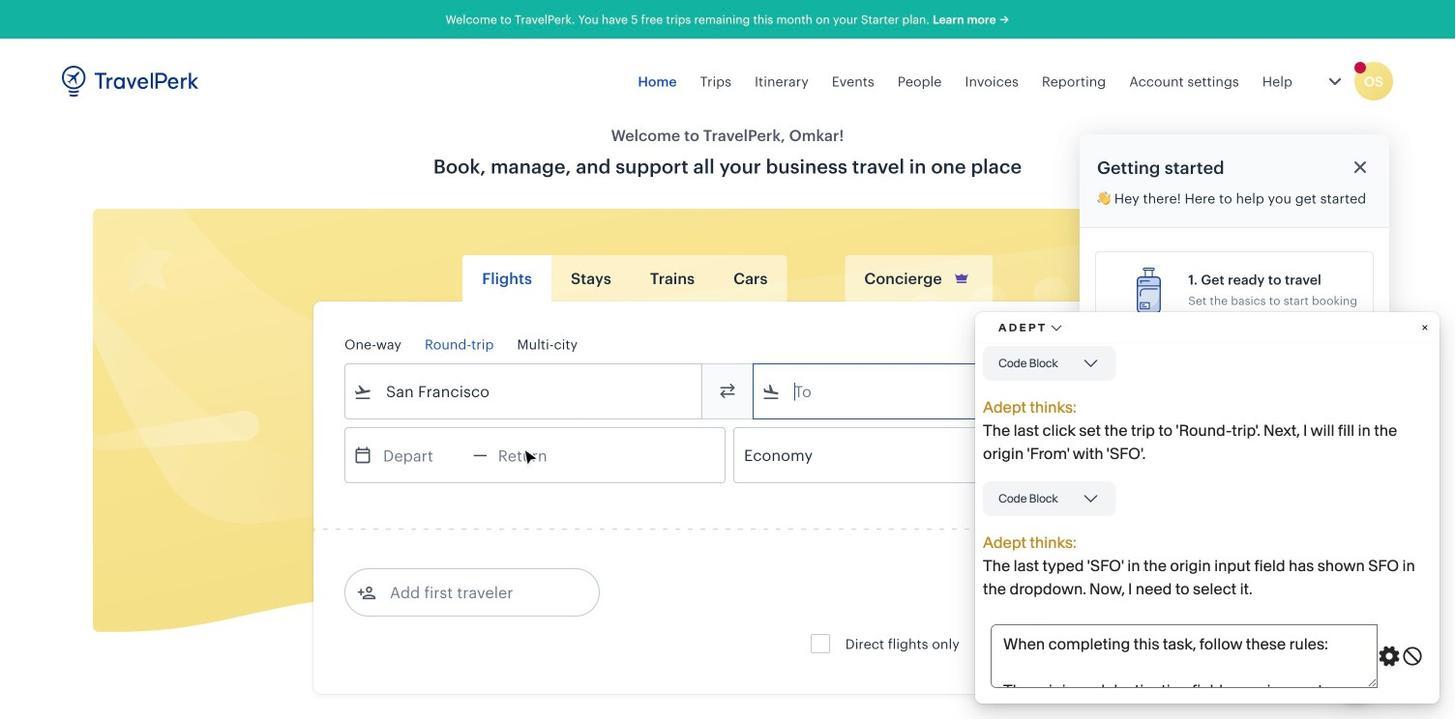 Task type: locate. For each thing, give the bounding box(es) containing it.
From search field
[[373, 376, 676, 407]]



Task type: describe. For each thing, give the bounding box(es) containing it.
Depart text field
[[373, 429, 473, 483]]

To search field
[[781, 376, 1085, 407]]

Return text field
[[487, 429, 588, 483]]

Add first traveler search field
[[376, 578, 578, 609]]



